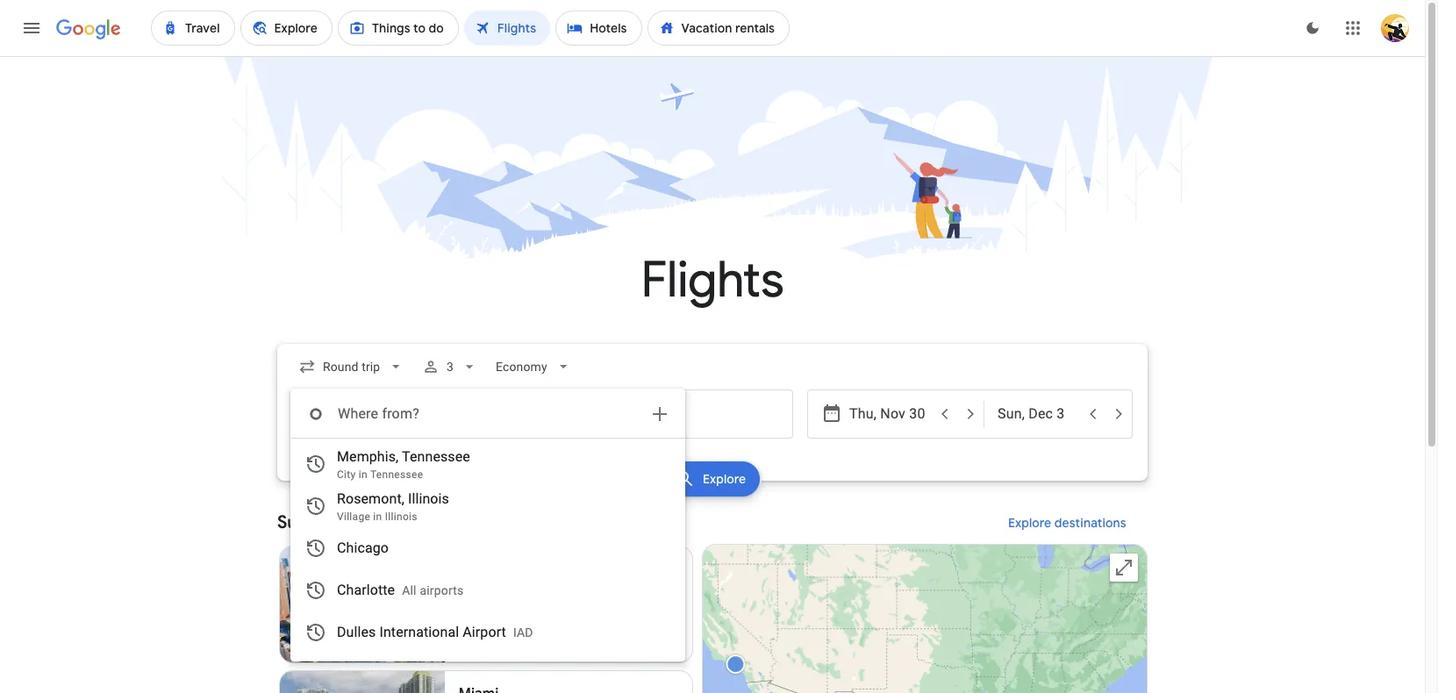 Task type: locate. For each thing, give the bounding box(es) containing it.
chicago
[[337, 540, 389, 557]]

0 horizontal spatial in
[[359, 469, 368, 481]]

airport
[[463, 624, 506, 641]]

in inside rosemont, illinois village in illinois
[[373, 511, 382, 523]]

dec 2 – 9
[[459, 580, 511, 594]]

0 vertical spatial explore
[[704, 471, 747, 487]]

1 horizontal spatial explore
[[1009, 515, 1052, 531]]

0 vertical spatial tennessee
[[402, 449, 470, 465]]

None field
[[291, 351, 412, 383], [489, 351, 579, 383], [291, 351, 412, 383], [489, 351, 579, 383]]

illinois down rosemont,
[[385, 511, 418, 523]]

1 vertical spatial in
[[373, 511, 382, 523]]

memphis, tennessee, from your search history option
[[291, 443, 685, 486]]

charlotte (all airports), from your search history option
[[291, 570, 685, 612]]

destinations
[[1055, 515, 1127, 531]]

from
[[410, 512, 450, 534]]

list box inside the enter your origin dialog
[[291, 439, 685, 661]]

in inside memphis, tennessee city in tennessee
[[359, 469, 368, 481]]

list box
[[291, 439, 685, 661]]

explore destinations button
[[988, 502, 1148, 544]]

international
[[380, 624, 459, 641]]

in
[[359, 469, 368, 481], [373, 511, 382, 523]]

suggested trips from memphis
[[277, 512, 529, 534]]

tennessee up rosemont, illinois village in illinois
[[370, 469, 423, 481]]

illinois up 'from'
[[408, 491, 449, 507]]

where from?
[[338, 406, 420, 422]]

enter your origin dialog
[[291, 389, 686, 662]]

list box containing memphis, tennessee
[[291, 439, 685, 661]]

tennessee
[[402, 449, 470, 465], [370, 469, 423, 481]]

explore inside "button"
[[1009, 515, 1052, 531]]

in for rosemont,
[[373, 511, 382, 523]]

in down rosemont,
[[373, 511, 382, 523]]

1 vertical spatial illinois
[[385, 511, 418, 523]]

charlotte all airports
[[337, 582, 464, 599]]

in right city
[[359, 469, 368, 481]]

explore for explore destinations
[[1009, 515, 1052, 531]]

trips
[[369, 512, 406, 534]]

iad
[[514, 626, 534, 640]]

in for memphis,
[[359, 469, 368, 481]]

0 vertical spatial illinois
[[408, 491, 449, 507]]

dulles
[[337, 624, 376, 641]]

illinois
[[408, 491, 449, 507], [385, 511, 418, 523]]

flights
[[641, 249, 784, 312]]

0 horizontal spatial explore
[[704, 471, 747, 487]]

explore inside button
[[704, 471, 747, 487]]

main menu image
[[21, 18, 42, 39]]

1 horizontal spatial in
[[373, 511, 382, 523]]

chicago, from your search history option
[[291, 528, 685, 570]]

airports
[[420, 584, 464, 598]]

change appearance image
[[1292, 7, 1335, 49]]

city
[[337, 469, 356, 481]]

rosemont,
[[337, 491, 405, 507]]

tennessee down 'from?'
[[402, 449, 470, 465]]

explore
[[704, 471, 747, 487], [1009, 515, 1052, 531]]

dulles international airport iad
[[337, 624, 534, 641]]

0 vertical spatial in
[[359, 469, 368, 481]]

1 vertical spatial explore
[[1009, 515, 1052, 531]]



Task type: describe. For each thing, give the bounding box(es) containing it.
where
[[338, 406, 379, 422]]

origin, select multiple airports image
[[650, 404, 671, 425]]

3
[[447, 360, 454, 374]]

memphis, tennessee city in tennessee
[[337, 449, 470, 481]]

Return text field
[[998, 391, 1079, 438]]

2 – 9
[[484, 580, 511, 594]]

explore for explore
[[704, 471, 747, 487]]

rosemont, illinois village in illinois
[[337, 491, 449, 523]]

dec
[[459, 580, 480, 594]]

suggested trips from memphis region
[[277, 502, 1148, 694]]

memphis
[[454, 512, 529, 534]]

explore destinations
[[1009, 515, 1127, 531]]

Where else? text field
[[337, 393, 639, 435]]

3 button
[[416, 346, 486, 388]]

all
[[402, 584, 417, 598]]

suggested
[[277, 512, 365, 534]]

Flight search field
[[263, 344, 1162, 662]]

dec 2 – 9 button
[[279, 546, 694, 664]]

village
[[337, 511, 371, 523]]

dulles international airport (iad), from your search history option
[[291, 612, 685, 654]]

from?
[[382, 406, 420, 422]]

explore button
[[665, 462, 761, 497]]

Departure text field
[[850, 391, 931, 438]]

1 vertical spatial tennessee
[[370, 469, 423, 481]]

rosemont, illinois, from your search history option
[[291, 486, 685, 528]]

memphis,
[[337, 449, 399, 465]]

charlotte
[[337, 582, 395, 599]]



Task type: vqa. For each thing, say whether or not it's contained in the screenshot.
Illinois
yes



